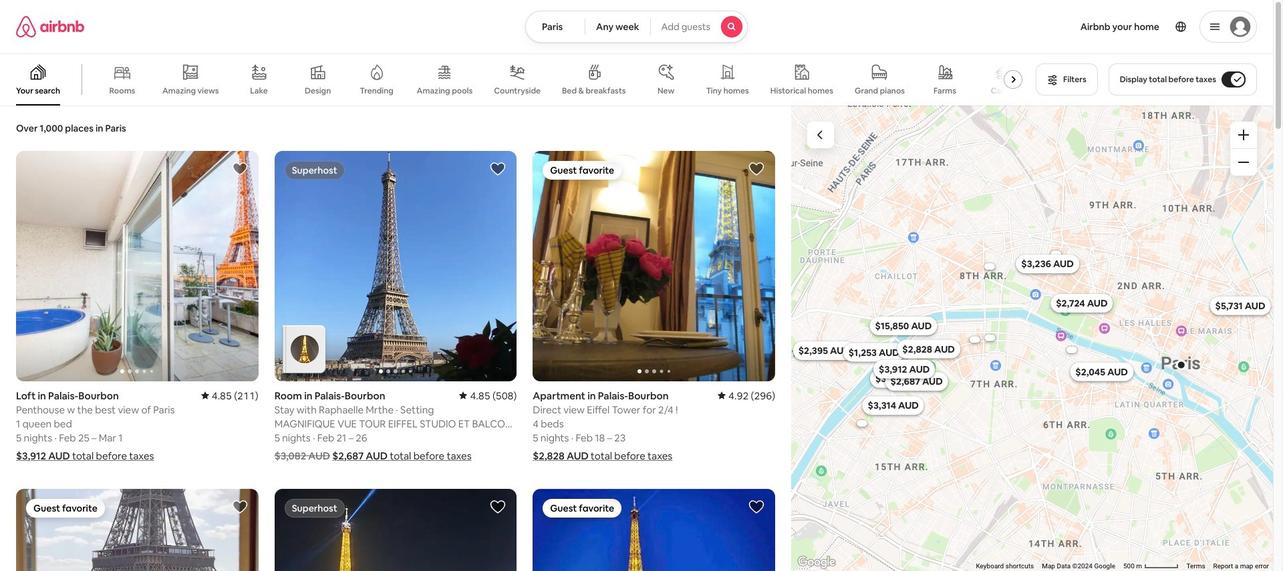 Task type: vqa. For each thing, say whether or not it's contained in the screenshot.
4.92 out of 5 average rating,  296 reviews image
yes



Task type: locate. For each thing, give the bounding box(es) containing it.
profile element
[[764, 0, 1258, 53]]

0 vertical spatial add to wishlist: apartment in palais-bourbon image
[[749, 161, 765, 177]]

4.85 out of 5 average rating,  508 reviews image
[[460, 389, 517, 402]]

None search field
[[526, 11, 748, 43]]

zoom out image
[[1239, 157, 1250, 168]]

add to wishlist: loft in palais-bourbon image
[[232, 161, 248, 177]]

group
[[0, 53, 1028, 106], [16, 151, 259, 381], [275, 151, 517, 381], [533, 151, 776, 381], [16, 489, 259, 572], [275, 489, 517, 572], [533, 489, 776, 572]]

add to wishlist: apartment in palais-bourbon image
[[749, 161, 765, 177], [232, 499, 248, 515]]

google map
showing 31 stays. region
[[792, 106, 1274, 572]]

add to wishlist: room in palais-bourbon image
[[490, 161, 506, 177]]

add to wishlist: apartment in passy image
[[749, 499, 765, 515]]

1 vertical spatial add to wishlist: apartment in palais-bourbon image
[[232, 499, 248, 515]]

1 horizontal spatial add to wishlist: apartment in palais-bourbon image
[[749, 161, 765, 177]]



Task type: describe. For each thing, give the bounding box(es) containing it.
4.92 out of 5 average rating,  296 reviews image
[[718, 389, 776, 402]]

zoom in image
[[1239, 130, 1250, 140]]

the location you searched image
[[1176, 360, 1187, 370]]

google image
[[795, 554, 839, 572]]

add to wishlist: apartment in grenelle image
[[490, 499, 506, 515]]

0 horizontal spatial add to wishlist: apartment in palais-bourbon image
[[232, 499, 248, 515]]

4.85 out of 5 average rating,  211 reviews image
[[201, 389, 259, 402]]



